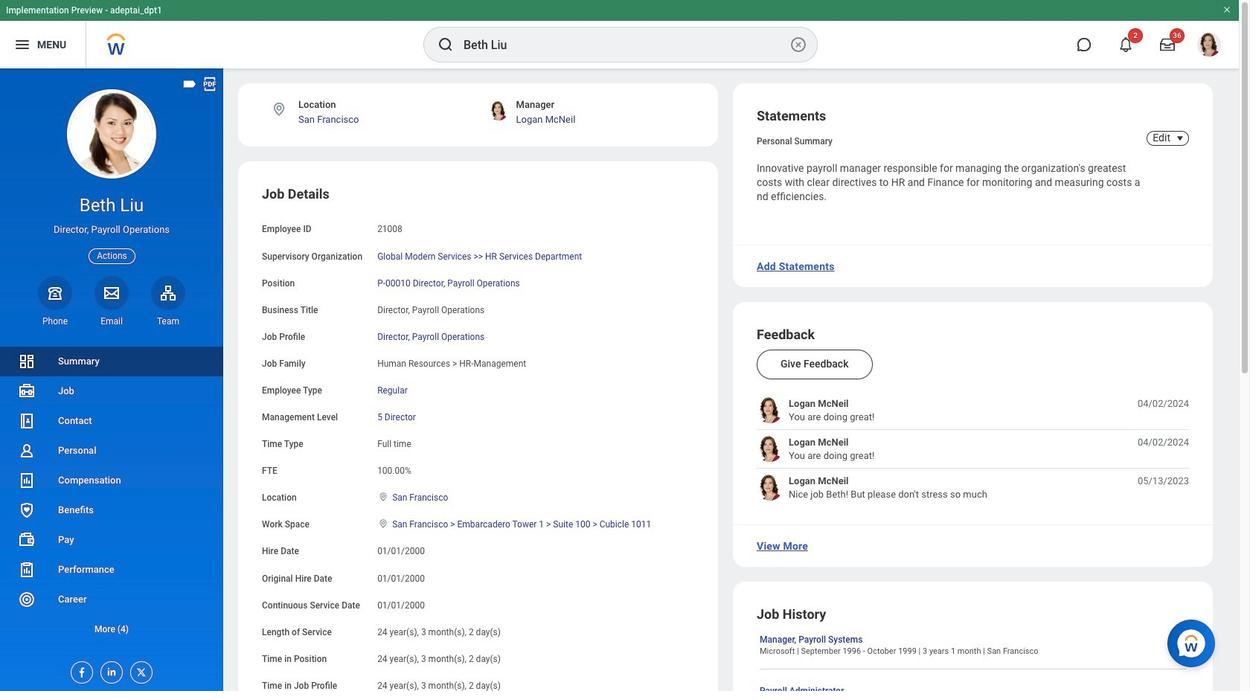 Task type: locate. For each thing, give the bounding box(es) containing it.
location image
[[378, 492, 389, 503], [378, 519, 389, 530]]

justify image
[[13, 36, 31, 54]]

x circle image
[[790, 36, 808, 54]]

view team image
[[159, 284, 177, 302]]

list
[[0, 347, 223, 645], [757, 398, 1190, 501]]

0 vertical spatial employee's photo (logan mcneil) image
[[757, 398, 783, 424]]

1 vertical spatial employee's photo (logan mcneil) image
[[757, 436, 783, 463]]

mail image
[[103, 284, 121, 302]]

Search Workday  search field
[[464, 28, 787, 61]]

employee's photo (logan mcneil) image
[[757, 398, 783, 424], [757, 436, 783, 463], [757, 475, 783, 501]]

phone beth liu element
[[38, 315, 72, 327]]

caret down image
[[1172, 133, 1190, 144]]

navigation pane region
[[0, 68, 223, 692]]

banner
[[0, 0, 1239, 68]]

personal summary element
[[757, 133, 833, 147]]

2 employee's photo (logan mcneil) image from the top
[[757, 436, 783, 463]]

group
[[262, 186, 695, 692]]

3 employee's photo (logan mcneil) image from the top
[[757, 475, 783, 501]]

view printable version (pdf) image
[[202, 76, 218, 92]]

location image
[[271, 101, 287, 118]]

job image
[[18, 383, 36, 400]]

2 vertical spatial employee's photo (logan mcneil) image
[[757, 475, 783, 501]]

0 vertical spatial location image
[[378, 492, 389, 503]]

1 vertical spatial location image
[[378, 519, 389, 530]]



Task type: describe. For each thing, give the bounding box(es) containing it.
compensation image
[[18, 472, 36, 490]]

linkedin image
[[101, 663, 118, 678]]

profile logan mcneil image
[[1198, 33, 1222, 60]]

team beth liu element
[[151, 315, 185, 327]]

0 horizontal spatial list
[[0, 347, 223, 645]]

notifications large image
[[1119, 37, 1134, 52]]

email beth liu element
[[95, 315, 129, 327]]

1 horizontal spatial list
[[757, 398, 1190, 501]]

tag image
[[182, 76, 198, 92]]

1 location image from the top
[[378, 492, 389, 503]]

personal image
[[18, 442, 36, 460]]

close environment banner image
[[1223, 5, 1232, 14]]

search image
[[437, 36, 455, 54]]

pay image
[[18, 531, 36, 549]]

contact image
[[18, 412, 36, 430]]

1 employee's photo (logan mcneil) image from the top
[[757, 398, 783, 424]]

phone image
[[45, 284, 66, 302]]

career image
[[18, 591, 36, 609]]

facebook image
[[71, 663, 88, 679]]

x image
[[131, 663, 147, 679]]

2 location image from the top
[[378, 519, 389, 530]]

summary image
[[18, 353, 36, 371]]

full time element
[[378, 436, 411, 450]]

performance image
[[18, 561, 36, 579]]

inbox large image
[[1161, 37, 1175, 52]]

benefits image
[[18, 502, 36, 520]]



Task type: vqa. For each thing, say whether or not it's contained in the screenshot.
option group at the right top of page
no



